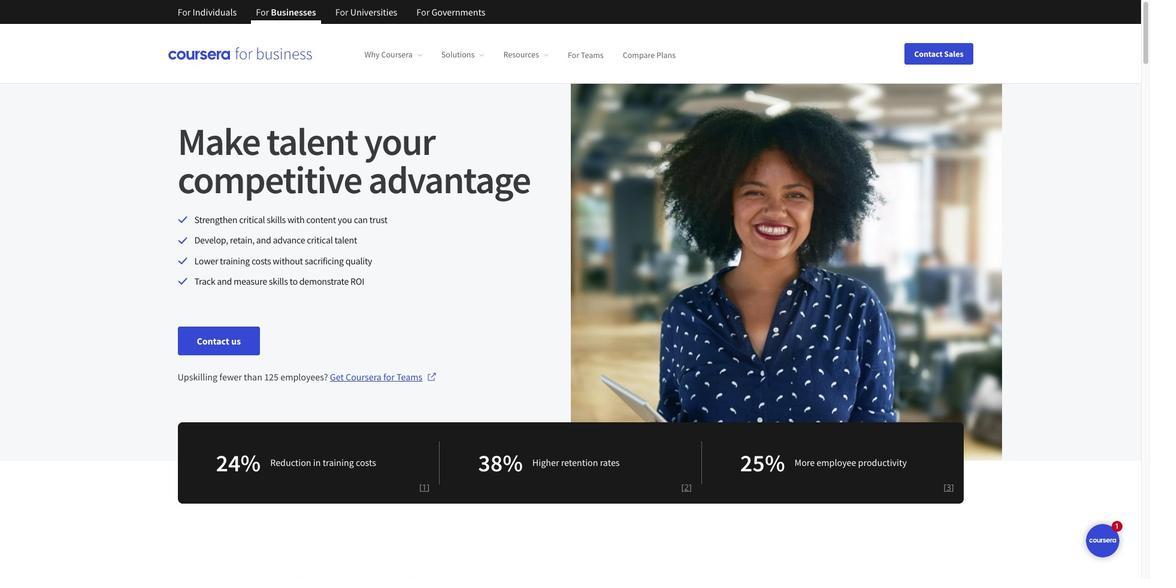 Task type: locate. For each thing, give the bounding box(es) containing it.
2 horizontal spatial ]
[[951, 482, 954, 493]]

training
[[220, 255, 250, 267], [323, 457, 354, 469]]

for for individuals
[[178, 6, 191, 18]]

teams left compare
[[581, 49, 604, 60]]

resources link
[[503, 49, 549, 60]]

compare plans link
[[623, 49, 676, 60]]

1 horizontal spatial critical
[[307, 234, 333, 246]]

1 vertical spatial costs
[[356, 457, 376, 469]]

[ for 25%
[[944, 482, 946, 493]]

for
[[178, 6, 191, 18], [256, 6, 269, 18], [335, 6, 348, 18], [416, 6, 430, 18], [568, 49, 579, 60]]

1 vertical spatial contact
[[197, 335, 229, 347]]

critical up retain,
[[239, 214, 265, 226]]

contact inside button
[[914, 48, 943, 59]]

[
[[419, 482, 422, 493], [681, 482, 684, 493], [944, 482, 946, 493]]

can
[[354, 214, 368, 226]]

upskilling fewer than 125 employees?
[[178, 371, 330, 383]]

2 [ from the left
[[681, 482, 684, 493]]

why coursera
[[364, 49, 413, 60]]

for left universities
[[335, 6, 348, 18]]

without
[[273, 255, 303, 267]]

1 horizontal spatial and
[[256, 234, 271, 246]]

0 horizontal spatial [
[[419, 482, 422, 493]]

skills left with
[[267, 214, 286, 226]]

coursera for why
[[381, 49, 413, 60]]

and right retain,
[[256, 234, 271, 246]]

coursera right why at the top left of the page
[[381, 49, 413, 60]]

1 [ from the left
[[419, 482, 422, 493]]

0 vertical spatial teams
[[581, 49, 604, 60]]

0 horizontal spatial and
[[217, 276, 232, 288]]

retention
[[561, 457, 598, 469]]

1 vertical spatial and
[[217, 276, 232, 288]]

more employee productivity
[[795, 457, 907, 469]]

125
[[264, 371, 279, 383]]

skills left to
[[269, 276, 288, 288]]

in
[[313, 457, 321, 469]]

3 [ from the left
[[944, 482, 946, 493]]

upskilling
[[178, 371, 218, 383]]

0 vertical spatial critical
[[239, 214, 265, 226]]

businesses
[[271, 6, 316, 18]]

contact us link
[[178, 327, 260, 356]]

individuals
[[193, 6, 237, 18]]

for businesses
[[256, 6, 316, 18]]

2 horizontal spatial [
[[944, 482, 946, 493]]

for left businesses
[[256, 6, 269, 18]]

why
[[364, 49, 380, 60]]

solutions link
[[441, 49, 484, 60]]

you
[[338, 214, 352, 226]]

2
[[684, 482, 689, 493]]

0 horizontal spatial costs
[[251, 255, 271, 267]]

1 horizontal spatial [
[[681, 482, 684, 493]]

24%
[[216, 448, 261, 478]]

1 horizontal spatial training
[[323, 457, 354, 469]]

for teams link
[[568, 49, 604, 60]]

1 horizontal spatial teams
[[581, 49, 604, 60]]

training down retain,
[[220, 255, 250, 267]]

] for 25%
[[951, 482, 954, 493]]

1 ] from the left
[[427, 482, 430, 493]]

]
[[427, 482, 430, 493], [689, 482, 692, 493], [951, 482, 954, 493]]

0 vertical spatial coursera
[[381, 49, 413, 60]]

2 ] from the left
[[689, 482, 692, 493]]

contact
[[914, 48, 943, 59], [197, 335, 229, 347]]

compare
[[623, 49, 655, 60]]

critical down content
[[307, 234, 333, 246]]

get
[[330, 371, 344, 383]]

0 horizontal spatial teams
[[397, 371, 422, 383]]

critical
[[239, 214, 265, 226], [307, 234, 333, 246]]

higher
[[532, 457, 559, 469]]

demonstrate
[[299, 276, 349, 288]]

1 horizontal spatial ]
[[689, 482, 692, 493]]

resources
[[503, 49, 539, 60]]

1 vertical spatial talent
[[334, 234, 357, 246]]

0 vertical spatial and
[[256, 234, 271, 246]]

your
[[364, 117, 435, 165]]

contact sales button
[[905, 43, 973, 64]]

3 ] from the left
[[951, 482, 954, 493]]

coursera
[[381, 49, 413, 60], [346, 371, 381, 383]]

banner navigation
[[168, 0, 495, 33]]

costs right in
[[356, 457, 376, 469]]

costs up measure
[[251, 255, 271, 267]]

make
[[178, 117, 260, 165]]

competitive
[[178, 156, 362, 204]]

coursera for get
[[346, 371, 381, 383]]

universities
[[350, 6, 397, 18]]

0 horizontal spatial ]
[[427, 482, 430, 493]]

coursera for business image
[[168, 48, 312, 60]]

governments
[[432, 6, 485, 18]]

fewer
[[219, 371, 242, 383]]

0 horizontal spatial contact
[[197, 335, 229, 347]]

0 horizontal spatial training
[[220, 255, 250, 267]]

costs
[[251, 255, 271, 267], [356, 457, 376, 469]]

1 vertical spatial teams
[[397, 371, 422, 383]]

1
[[422, 482, 427, 493]]

training right in
[[323, 457, 354, 469]]

contact left us
[[197, 335, 229, 347]]

1 vertical spatial skills
[[269, 276, 288, 288]]

and
[[256, 234, 271, 246], [217, 276, 232, 288]]

for right resources 'link'
[[568, 49, 579, 60]]

1 horizontal spatial contact
[[914, 48, 943, 59]]

0 vertical spatial skills
[[267, 214, 286, 226]]

coursera left for
[[346, 371, 381, 383]]

[ for 24%
[[419, 482, 422, 493]]

contact us
[[197, 335, 241, 347]]

talent
[[266, 117, 357, 165], [334, 234, 357, 246]]

1 vertical spatial coursera
[[346, 371, 381, 383]]

contact left sales
[[914, 48, 943, 59]]

coursera inside get coursera for teams link
[[346, 371, 381, 383]]

content
[[306, 214, 336, 226]]

[ for 38%
[[681, 482, 684, 493]]

teams
[[581, 49, 604, 60], [397, 371, 422, 383]]

0 vertical spatial talent
[[266, 117, 357, 165]]

for left individuals
[[178, 6, 191, 18]]

[ 3 ]
[[944, 482, 954, 493]]

for left governments
[[416, 6, 430, 18]]

skills
[[267, 214, 286, 226], [269, 276, 288, 288]]

0 horizontal spatial critical
[[239, 214, 265, 226]]

0 vertical spatial contact
[[914, 48, 943, 59]]

] for 24%
[[427, 482, 430, 493]]

teams right for
[[397, 371, 422, 383]]

and right track
[[217, 276, 232, 288]]



Task type: describe. For each thing, give the bounding box(es) containing it.
0 vertical spatial training
[[220, 255, 250, 267]]

rates
[[600, 457, 620, 469]]

why coursera link
[[364, 49, 422, 60]]

contact for contact us
[[197, 335, 229, 347]]

develop, retain, and advance critical talent
[[194, 234, 357, 246]]

contact for contact sales
[[914, 48, 943, 59]]

strengthen critical skills with content you can trust
[[194, 214, 387, 226]]

measure
[[234, 276, 267, 288]]

quality
[[345, 255, 372, 267]]

lower training costs without sacrificing quality
[[194, 255, 372, 267]]

] for 38%
[[689, 482, 692, 493]]

for universities
[[335, 6, 397, 18]]

for individuals
[[178, 6, 237, 18]]

track
[[194, 276, 215, 288]]

retain,
[[230, 234, 254, 246]]

productivity
[[858, 457, 907, 469]]

0 vertical spatial costs
[[251, 255, 271, 267]]

reduction
[[270, 457, 311, 469]]

for for businesses
[[256, 6, 269, 18]]

trust
[[369, 214, 387, 226]]

solutions
[[441, 49, 475, 60]]

to
[[290, 276, 298, 288]]

for teams
[[568, 49, 604, 60]]

with
[[287, 214, 304, 226]]

for for universities
[[335, 6, 348, 18]]

make talent your competitive advantage
[[178, 117, 530, 204]]

[ 1 ]
[[419, 482, 430, 493]]

employee
[[817, 457, 856, 469]]

for
[[383, 371, 395, 383]]

than
[[244, 371, 262, 383]]

higher retention rates
[[532, 457, 620, 469]]

strengthen
[[194, 214, 237, 226]]

3
[[946, 482, 951, 493]]

advance
[[273, 234, 305, 246]]

roi
[[350, 276, 364, 288]]

more
[[795, 457, 815, 469]]

1 vertical spatial training
[[323, 457, 354, 469]]

for governments
[[416, 6, 485, 18]]

reduction in training costs
[[270, 457, 376, 469]]

employees?
[[280, 371, 328, 383]]

for for governments
[[416, 6, 430, 18]]

plans
[[656, 49, 676, 60]]

lower
[[194, 255, 218, 267]]

get coursera for teams link
[[330, 370, 437, 384]]

38%
[[478, 448, 523, 478]]

sacrificing
[[305, 255, 344, 267]]

1 horizontal spatial costs
[[356, 457, 376, 469]]

25%
[[740, 448, 785, 478]]

us
[[231, 335, 241, 347]]

track and measure skills to demonstrate roi
[[194, 276, 364, 288]]

compare plans
[[623, 49, 676, 60]]

get coursera for teams
[[330, 371, 422, 383]]

[ 2 ]
[[681, 482, 692, 493]]

1 vertical spatial critical
[[307, 234, 333, 246]]

talent inside make talent your competitive advantage
[[266, 117, 357, 165]]

advantage
[[368, 156, 530, 204]]

develop,
[[194, 234, 228, 246]]

contact sales
[[914, 48, 963, 59]]

sales
[[944, 48, 963, 59]]



Task type: vqa. For each thing, say whether or not it's contained in the screenshot.
bottom log
no



